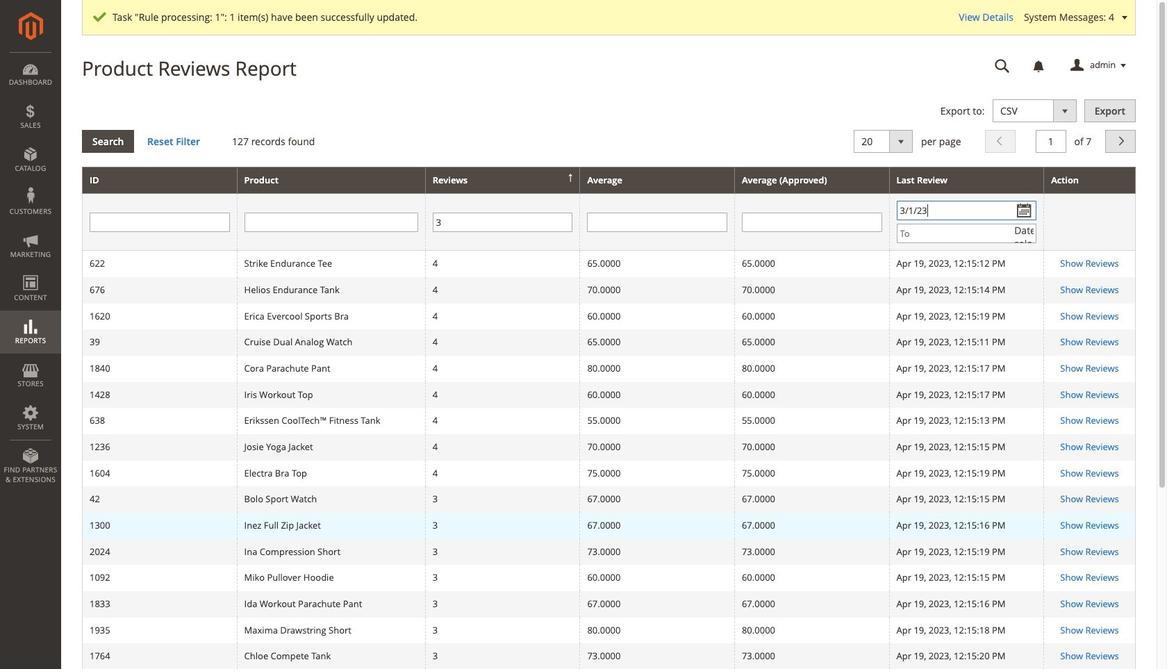 Task type: describe. For each thing, give the bounding box(es) containing it.
magento admin panel image
[[18, 12, 43, 40]]



Task type: locate. For each thing, give the bounding box(es) containing it.
From text field
[[897, 201, 1037, 221]]

To text field
[[897, 224, 1037, 243]]

None text field
[[985, 54, 1020, 78], [1036, 130, 1067, 153], [90, 213, 230, 232], [244, 213, 418, 232], [985, 54, 1020, 78], [1036, 130, 1067, 153], [90, 213, 230, 232], [244, 213, 418, 232]]

menu bar
[[0, 52, 61, 491]]

None text field
[[433, 213, 573, 232], [587, 213, 728, 232], [742, 213, 882, 232], [433, 213, 573, 232], [587, 213, 728, 232], [742, 213, 882, 232]]



